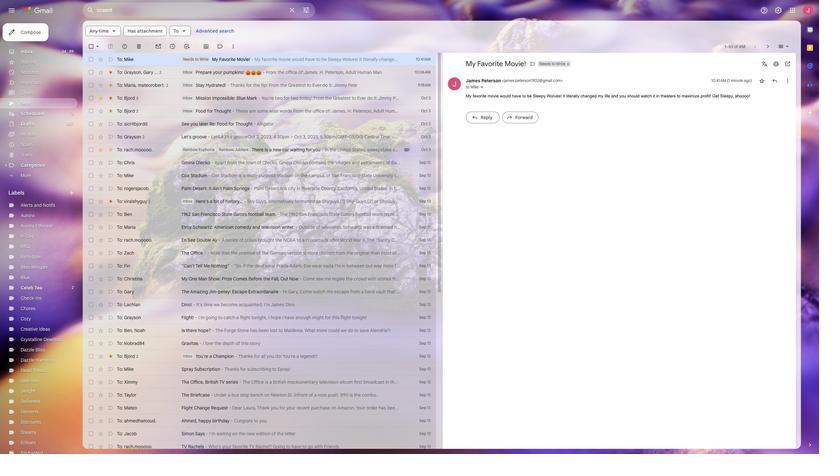 Task type: vqa. For each thing, say whether or not it's contained in the screenshot.
primarily
no



Task type: locate. For each thing, give the bounding box(es) containing it.
ahmed,
[[182, 419, 197, 424]]

support image
[[761, 6, 769, 14]]

0 vertical spatial watch
[[641, 94, 652, 99]]

mike for 1st row from the top of the my favorite movie! main content
[[124, 57, 134, 62]]

1 vertical spatial ben
[[124, 328, 132, 334]]

aurora down alerts
[[21, 213, 34, 219]]

18 to: from the top
[[117, 276, 123, 282]]

2 inside to: viralshyguy 2
[[148, 199, 151, 204]]

13 for the office - - note that the premise of the german version is more distinct from the original than most of the other versions. the characters are rough counterparts in terms
[[428, 251, 431, 256]]

None search field
[[83, 3, 316, 18]]

inbox for mission
[[183, 96, 193, 101]]

8 row from the top
[[83, 144, 436, 156]]

the
[[278, 70, 285, 75], [253, 82, 260, 88], [281, 82, 287, 88], [444, 134, 451, 140], [238, 160, 245, 166], [328, 160, 335, 166], [301, 173, 308, 179], [276, 238, 282, 243], [231, 251, 238, 256], [262, 251, 269, 256], [347, 251, 354, 256], [398, 251, 405, 256], [247, 263, 254, 269], [264, 276, 270, 282], [215, 341, 222, 347], [354, 393, 361, 399], [511, 406, 518, 412], [239, 432, 246, 437], [277, 432, 284, 437]]

dead
[[21, 368, 32, 374]]

2 vertical spatial i'm
[[209, 432, 216, 437]]

needs for needs to write my favorite movie! -
[[183, 57, 194, 62]]

2 you're from the left
[[283, 354, 296, 360]]

olecko
[[196, 160, 210, 166], [294, 160, 308, 166]]

17 row from the top
[[83, 260, 436, 273]]

discounts
[[21, 420, 41, 426]]

sep 13 for elroy schwartz: american comedy and television writer. -
[[420, 225, 431, 230]]

2 ben from the top
[[124, 328, 132, 334]]

0 vertical spatial gary
[[144, 69, 153, 75]]

more button
[[0, 171, 78, 181]]

bjord for mission
[[124, 95, 135, 101]]

francisco down "villages"
[[341, 173, 361, 179]]

state down the gmina olecko - apart from the town of olecko, gmina olecko contains the villages and settlements of babki gąseckie, babki oleckie, biała olecka, borawskie, borawskie małe, dąb
[[362, 173, 372, 179]]

alerts and notifs
[[21, 203, 55, 209]]

theaters
[[661, 94, 676, 99]]

inbox link
[[21, 49, 33, 55]]

row up alligator
[[83, 105, 436, 118]]

0 vertical spatial from
[[227, 160, 237, 166]]

series right a
[[226, 238, 238, 243]]

1 vertical spatial this
[[241, 341, 249, 347]]

None checkbox
[[88, 56, 94, 63], [88, 95, 94, 102], [88, 108, 94, 114], [88, 147, 94, 153], [88, 160, 94, 166], [88, 186, 94, 192], [88, 198, 94, 205], [88, 211, 94, 218], [88, 224, 94, 231], [88, 237, 94, 244], [88, 250, 94, 257], [88, 263, 94, 270], [88, 276, 94, 283], [88, 354, 94, 360], [88, 367, 94, 373], [88, 380, 94, 386], [88, 405, 94, 412], [88, 431, 94, 438], [88, 56, 94, 63], [88, 95, 94, 102], [88, 108, 94, 114], [88, 147, 94, 153], [88, 160, 94, 166], [88, 186, 94, 192], [88, 198, 94, 205], [88, 211, 94, 218], [88, 224, 94, 231], [88, 237, 94, 244], [88, 250, 94, 257], [88, 263, 94, 270], [88, 276, 94, 283], [88, 354, 94, 360], [88, 367, 94, 373], [88, 380, 94, 386], [88, 405, 94, 412], [88, 431, 94, 438]]

inbox inside inbox here's a bit of history... -
[[183, 199, 193, 204]]

13 for dino! - it's time we become acquainted, i'm james dino
[[428, 303, 431, 307]]

has
[[128, 28, 136, 34]]

to: mike up to: ximmy
[[117, 367, 134, 373]]

have down the dino
[[285, 315, 295, 321]]

bjord for you're
[[124, 354, 135, 360]]

sep 13 for the office, british tv series -
[[420, 380, 431, 385]]

10 to: from the top
[[117, 173, 123, 179]]

1 vertical spatial bliss
[[36, 348, 45, 353]]

dazzle for dazzle bliss
[[21, 348, 34, 353]]

1 olecko from the left
[[196, 160, 210, 166]]

0 horizontal spatial 3,
[[257, 134, 260, 140]]

tv right the british
[[219, 380, 225, 386]]

show details image
[[480, 85, 484, 89]]

0 horizontal spatial food
[[196, 108, 206, 114]]

19 sep 13 from the top
[[420, 393, 431, 398]]

it's
[[197, 302, 203, 308]]

20 sep 13 from the top
[[420, 406, 431, 411]]

1 ben from the top
[[124, 212, 132, 218]]

and up counterparts
[[503, 238, 511, 243]]

been left lost
[[259, 328, 269, 334]]

0 horizontal spatial rainbow
[[183, 147, 198, 152]]

- left under
[[211, 393, 213, 399]]

you right all
[[267, 354, 274, 360]]

9 row from the top
[[83, 156, 550, 169]]

0 vertical spatial aurora
[[21, 213, 34, 219]]

0 horizontal spatial wear
[[265, 263, 275, 269]]

inbox for stay
[[183, 83, 193, 88]]

campus
[[309, 173, 325, 179]]

trash link
[[21, 152, 32, 158]]

1 dazzle from the top
[[21, 348, 34, 353]]

2 vertical spatial to: rach.mooooo.
[[117, 444, 153, 450]]

ii.
[[363, 238, 366, 243]]

filling
[[400, 289, 411, 295]]

state left gators
[[222, 212, 233, 218]]

2 inside labels navigation
[[72, 286, 74, 291]]

1 horizontal spatial 3,
[[303, 134, 307, 140]]

see right en
[[188, 238, 196, 243]]

ben for to: ben
[[124, 212, 132, 218]]

literally
[[567, 94, 580, 99]]

0 horizontal spatial favorite
[[233, 444, 248, 450]]

contains
[[309, 160, 327, 166]]

0 horizontal spatial palm
[[182, 186, 192, 192]]

see
[[182, 121, 190, 127], [188, 238, 196, 243]]

- left alligator
[[254, 121, 256, 127]]

1 horizontal spatial palm
[[223, 186, 233, 192]]

27 to: from the top
[[117, 393, 123, 399]]

stone
[[237, 328, 249, 334]]

11 13 from the top
[[428, 290, 431, 294]]

1 rainbow from the left
[[183, 147, 198, 152]]

within
[[498, 406, 510, 412]]

babki left oleckie,
[[425, 160, 437, 166]]

favorite down the show details icon
[[473, 94, 487, 99]]

inbox inside 'inbox mission impossible: blue mark -'
[[183, 96, 193, 101]]

confirmed
[[399, 406, 420, 412]]

dreamy
[[21, 430, 36, 436]]

human
[[358, 70, 372, 75]]

needs for needs to write
[[540, 61, 551, 66]]

1 vertical spatial rach.mooooo.
[[124, 238, 153, 243]]

time inside row
[[204, 302, 213, 308]]

1 vertical spatial bjord
[[124, 108, 135, 114]]

dino!
[[182, 302, 192, 308]]

check-ins
[[21, 296, 42, 302]]

pumpkins!
[[224, 70, 244, 75]]

1 horizontal spatial gary
[[144, 69, 153, 75]]

forge
[[224, 328, 236, 334]]

tenants[edit]
[[457, 173, 485, 179]]

10:41 am for 10:41 am (1 minute ago)
[[712, 78, 727, 83]]

gmina down the car
[[279, 160, 293, 166]]

from right escape
[[351, 289, 360, 295]]

later
[[199, 121, 209, 127]]

to: mike for cox
[[117, 173, 134, 179]]

oct for 26th row from the bottom
[[422, 122, 428, 126]]

cox down the rainbow euphoria
[[182, 173, 190, 179]]

13 for elroy schwartz: american comedy and television writer. -
[[428, 225, 431, 230]]

british
[[205, 380, 218, 386]]

the left tip!
[[253, 82, 260, 88]]

row down the 'devil'
[[83, 273, 436, 286]]

0 vertical spatial blue
[[237, 95, 246, 101]]

2 palm from the left
[[223, 186, 233, 192]]

my for my favorite movie would have to be sleepy wolves! it literally changed my life and you should watch it in theaters to maximize profit! get sleepy, ahoooo!
[[466, 94, 472, 99]]

3 inside labels navigation
[[72, 111, 74, 116]]

15 sep 13 from the top
[[420, 341, 431, 346]]

more down crossroads
[[308, 251, 318, 256]]

terms
[[523, 251, 535, 256]]

dino
[[286, 302, 295, 308]]

ben for to: ben , noah
[[124, 328, 132, 334]]

gmina
[[182, 160, 195, 166], [279, 160, 293, 166]]

2 13 from the top
[[428, 173, 431, 178]]

2 vertical spatial to: mike
[[117, 367, 134, 373]]

be right 'will'
[[438, 406, 443, 412]]

0 vertical spatial been
[[259, 328, 269, 334]]

news
[[426, 134, 437, 140]]

1 horizontal spatial babki
[[425, 160, 437, 166]]

13 for cox stadium - cox stadium is a multi-purpose stadium on the campus of san francisco state university in san francisco, california.[1] tenants[edit] sfsu men's and women's soc
[[428, 173, 431, 178]]

1 vertical spatial james
[[271, 302, 285, 308]]

bjord down "to: maria , mateorobert. 2"
[[124, 95, 135, 101]]

gators
[[234, 212, 247, 218]]

to: up to: jacob
[[117, 419, 123, 424]]

row down 'multi-'
[[83, 182, 436, 195]]

0 vertical spatial series
[[226, 238, 238, 243]]

sep for the office, british tv series -
[[420, 380, 427, 385]]

crystalline
[[21, 337, 42, 343]]

458
[[740, 44, 746, 49]]

1 vertical spatial grayson
[[124, 134, 141, 140]]

the down congrats
[[239, 432, 246, 437]]

needs inside button
[[540, 61, 551, 66]]

0 vertical spatial it
[[563, 94, 566, 99]]

8 to: from the top
[[117, 147, 123, 153]]

important
[[21, 80, 41, 86]]

of:james.
[[299, 70, 319, 75]]

to: left rogersjacob.
[[117, 186, 123, 192]]

0 horizontal spatial this
[[241, 341, 249, 347]]

1 13 from the top
[[428, 160, 431, 165]]

a left bus
[[228, 393, 231, 399]]

1 horizontal spatial thought
[[236, 121, 253, 127]]

0 vertical spatial james
[[466, 78, 481, 84]]

5 sep from the top
[[420, 212, 427, 217]]

any for any news on the groove? i got a brass band on standby
[[417, 134, 425, 140]]

h.
[[320, 70, 324, 75]]

acquainted,
[[239, 302, 263, 308]]

time up the archive image
[[99, 28, 109, 34]]

categories
[[21, 163, 45, 168]]

18 13 from the top
[[428, 380, 431, 385]]

sep 13 for dino! - it's time we become acquainted, i'm james dino
[[420, 303, 431, 307]]

17 13 from the top
[[428, 367, 431, 372]]

18 sep from the top
[[420, 380, 427, 385]]

inbox inside the "inbox food for thought -"
[[183, 109, 193, 113]]

bliss whisper link
[[21, 265, 48, 271]]

between
[[347, 263, 365, 269]]

sep 13 for tv rachels - who's your favorite tv rachel? going to have to go with friends
[[420, 445, 431, 450]]

more for from
[[308, 251, 318, 256]]

🎃 image left 🎃 icon
[[246, 70, 251, 76]]

None checkbox
[[88, 43, 94, 50], [88, 69, 94, 76], [88, 82, 94, 89], [88, 121, 94, 127], [88, 134, 94, 140], [88, 173, 94, 179], [88, 289, 94, 295], [88, 302, 94, 308], [88, 315, 94, 321], [88, 328, 94, 334], [88, 341, 94, 347], [88, 392, 94, 399], [88, 418, 94, 425], [88, 444, 94, 451], [88, 43, 94, 50], [88, 69, 94, 76], [88, 82, 94, 89], [88, 121, 94, 127], [88, 134, 94, 140], [88, 173, 94, 179], [88, 289, 94, 295], [88, 302, 94, 308], [88, 315, 94, 321], [88, 328, 94, 334], [88, 341, 94, 347], [88, 392, 94, 399], [88, 418, 94, 425], [88, 444, 94, 451]]

sand
[[422, 289, 432, 295]]

1 horizontal spatial blue
[[237, 95, 246, 101]]

add to tasks image
[[184, 43, 190, 50]]

21 to: from the top
[[117, 315, 123, 321]]

waiting
[[290, 147, 305, 153], [217, 432, 231, 437]]

be
[[528, 94, 532, 99], [438, 406, 443, 412]]

has attachment image
[[404, 147, 410, 153]]

10 13 from the top
[[428, 277, 431, 282]]

and inside labels navigation
[[34, 203, 42, 209]]

most
[[381, 251, 392, 256]]

i
[[470, 134, 471, 140], [269, 315, 270, 321], [283, 315, 284, 321], [203, 341, 204, 347]]

sep 13 for my one man show: prize comes before the fall, out now -
[[420, 277, 431, 282]]

has right stone
[[250, 328, 258, 334]]

5 to: from the top
[[117, 108, 123, 114]]

save
[[360, 328, 369, 334]]

inbox
[[21, 49, 33, 55], [183, 70, 193, 75], [183, 83, 193, 88], [183, 96, 193, 101], [183, 109, 193, 113], [183, 199, 193, 204], [183, 354, 193, 359]]

flight! - i'm going to catch a flight tonight, i hope i have enough might for this flight tonight
[[182, 315, 367, 321]]

1 vertical spatial new
[[247, 432, 255, 437]]

i'm down "extraordanaire"
[[264, 302, 270, 308]]

schwartz:
[[193, 225, 213, 230]]

19 to: from the top
[[117, 289, 123, 295]]

1 horizontal spatial olecko
[[294, 160, 308, 166]]

double
[[197, 238, 211, 243]]

1 palm from the left
[[182, 186, 192, 192]]

0 horizontal spatial do
[[323, 82, 328, 88]]

1 vertical spatial dazzle
[[21, 358, 34, 364]]

2 horizontal spatial san
[[399, 173, 407, 179]]

advanced search
[[196, 28, 234, 34]]

simon says - i'm waiting on the new edition of the letter
[[182, 432, 296, 437]]

sep 13 for is there hope? - the forge stone has been lost to maldenia. what more could we do to save alendria?!
[[420, 328, 431, 333]]

to: down "to: maria , mateorobert. 2"
[[117, 95, 123, 101]]

1 vertical spatial time
[[204, 302, 213, 308]]

1 you're from the left
[[196, 354, 208, 360]]

favorite down simon says - i'm waiting on the new edition of the letter
[[233, 444, 248, 450]]

13 for en see double ay - a series of crises brought the ncaa to a crossroads after world war ii. the "sanity code" – adopted to establish guidelines for recruiting and financial aid – f
[[428, 238, 431, 243]]

bliss up blue link
[[21, 265, 30, 271]]

0 horizontal spatial james
[[271, 302, 285, 308]]

bjord down to: bjord 3
[[124, 108, 135, 114]]

– right 4:30pm
[[291, 134, 293, 140]]

to inside needs to write my favorite movie! -
[[195, 57, 199, 62]]

it inside row
[[209, 186, 212, 192]]

oct 3 for inbox food for thought -
[[422, 109, 431, 113]]

2 sep 13 from the top
[[420, 173, 431, 178]]

it
[[563, 94, 566, 99], [209, 186, 212, 192]]

rainbow euphoria
[[183, 147, 215, 152]]

peterson,
[[325, 70, 345, 75]]

chats link
[[21, 90, 33, 96]]

i'm left going
[[199, 315, 205, 321]]

1 horizontal spatial james
[[466, 78, 481, 84]]

5 sep 13 from the top
[[420, 212, 431, 217]]

compose
[[21, 29, 41, 35]]

of right 'depth'
[[236, 341, 240, 347]]

Not starred checkbox
[[759, 78, 766, 84]]

2 aurora from the top
[[21, 223, 34, 229]]

bliss down "crystalline dewdrop" link
[[36, 348, 45, 353]]

thanks down champion
[[225, 367, 239, 373]]

oct for 24th row from the bottom of the my favorite movie! main content
[[422, 147, 428, 152]]

0 horizontal spatial state
[[222, 212, 233, 218]]

2 gmina from the left
[[279, 160, 293, 166]]

1 maria from the top
[[124, 82, 136, 88]]

needs right not important "switch"
[[540, 61, 551, 66]]

the left the german on the bottom left of the page
[[262, 251, 269, 256]]

sleepy,
[[721, 94, 735, 99]]

subscribing
[[247, 367, 271, 373]]

1 horizontal spatial flight
[[341, 315, 351, 321]]

rach.mooooo. up zach
[[124, 238, 153, 243]]

a
[[480, 134, 483, 140], [269, 147, 272, 153], [243, 173, 246, 179], [210, 199, 213, 205], [302, 238, 305, 243], [361, 289, 364, 295], [236, 315, 239, 321], [210, 354, 212, 360], [297, 354, 299, 360], [228, 393, 231, 399], [314, 393, 317, 399]]

13 to: from the top
[[117, 212, 123, 218]]

13 13 from the top
[[428, 316, 431, 320]]

- right hydrated!
[[227, 82, 229, 88]]

1 horizontal spatial new
[[273, 147, 281, 153]]

1 horizontal spatial favorite
[[478, 59, 504, 68]]

22 row from the top
[[83, 325, 436, 337]]

search
[[219, 28, 234, 34]]

11 sep from the top
[[420, 290, 427, 294]]

not important switch
[[530, 61, 536, 67]]

inbox left stay
[[183, 83, 193, 88]]

1 horizontal spatial write
[[557, 61, 566, 66]]

row down tip!
[[83, 92, 436, 105]]

row up eve
[[83, 247, 535, 260]]

search mail image
[[85, 5, 96, 16]]

0 horizontal spatial has
[[250, 328, 258, 334]]

22 sep 13 from the top
[[420, 432, 431, 437]]

to: left sicritbjordd
[[117, 121, 123, 127]]

13 for the office, british tv series -
[[428, 380, 431, 385]]

3 grayson from the top
[[124, 315, 141, 321]]

9 sep from the top
[[420, 264, 427, 269]]

2023, down alligator
[[261, 134, 273, 140]]

escape
[[232, 289, 247, 295]]

1 vertical spatial with
[[315, 444, 323, 450]]

0 horizontal spatial watch
[[313, 289, 326, 295]]

tab list
[[802, 21, 820, 432]]

6 sep from the top
[[420, 225, 427, 230]]

0 horizontal spatial cox
[[182, 173, 190, 179]]

write inside needs to write my favorite movie! -
[[200, 57, 209, 62]]

do left save in the bottom of the page
[[348, 328, 353, 334]]

bjord for food
[[124, 108, 135, 114]]

13 for my one man show: prize comes before the fall, out now -
[[428, 277, 431, 282]]

older image
[[766, 43, 772, 50]]

the right love at left
[[215, 341, 222, 347]]

0 vertical spatial from
[[266, 70, 277, 75]]

the left forge at bottom left
[[216, 328, 223, 334]]

6 to: from the top
[[117, 121, 123, 127]]

aurora link
[[21, 213, 34, 219]]

from up i'm
[[336, 251, 346, 256]]

to: sicritbjordd
[[117, 121, 148, 127]]

to: rach.mooooo. for en
[[117, 238, 153, 243]]

university
[[373, 173, 394, 179]]

- right birthday
[[231, 419, 233, 424]]

3 bjord from the top
[[124, 354, 135, 360]]

0 horizontal spatial bliss
[[21, 265, 30, 271]]

- right champion
[[235, 354, 237, 360]]

3 to: rach.mooooo. from the top
[[117, 444, 153, 450]]

bjord down to: klobrad84
[[124, 354, 135, 360]]

it:
[[329, 82, 333, 88]]

50
[[729, 44, 734, 49]]

clear search image
[[286, 4, 299, 16]]

, left noah
[[132, 328, 133, 334]]

0 vertical spatial i'm
[[264, 302, 270, 308]]

in
[[657, 94, 660, 99], [395, 173, 398, 179], [519, 251, 522, 256], [342, 263, 346, 269]]

0 vertical spatial do
[[323, 82, 328, 88]]

1 vertical spatial ,
[[136, 82, 137, 88]]

sep for elroy schwartz: american comedy and television writer. -
[[420, 225, 427, 230]]

settings image
[[775, 6, 783, 14]]

2 inside "to: maria , mateorobert. 2"
[[166, 83, 168, 88]]

2 grayson from the top
[[124, 134, 141, 140]]

enough
[[296, 315, 311, 321]]

to inside button
[[552, 61, 556, 66]]

palm left 'desert:'
[[182, 186, 192, 192]]

sep for spray subscription - thanks for subscribing to spray!
[[420, 367, 427, 372]]

0 horizontal spatial blue
[[21, 275, 30, 281]]

extraordanaire
[[249, 289, 279, 295]]

2 series from the top
[[226, 380, 238, 386]]

1 horizontal spatial francisco
[[341, 173, 361, 179]]

1 2023, from the left
[[261, 134, 273, 140]]

sep for flight change request - dear laura, thank you for your recent purchase on amazon. your order has been confirmed and will be delivered to your address within the next 3-5 business days.
[[420, 406, 427, 411]]

13 sep from the top
[[420, 316, 427, 320]]

17 sep 13 from the top
[[420, 367, 431, 372]]

3 inside to: bjord 3
[[136, 96, 138, 101]]

2 maria from the top
[[124, 225, 136, 230]]

on right band on the right top
[[508, 134, 513, 140]]

0 horizontal spatial write
[[200, 57, 209, 62]]

mike left the show details icon
[[471, 85, 479, 90]]

3 13 from the top
[[428, 186, 431, 191]]

14 sep 13 from the top
[[420, 328, 431, 333]]

0 vertical spatial food
[[196, 108, 206, 114]]

blue inside labels navigation
[[21, 275, 30, 281]]

is right 890
[[350, 393, 353, 399]]

1 horizontal spatial ,
[[136, 82, 137, 88]]

to: up to: chris
[[117, 147, 123, 153]]

1 wear from the left
[[265, 263, 275, 269]]

16 sep from the top
[[420, 354, 427, 359]]

whisper
[[31, 265, 48, 271]]

dead thread
[[21, 368, 47, 374]]

31 to: from the top
[[117, 444, 123, 450]]

needs inside needs to write my favorite movie! -
[[183, 57, 194, 62]]

to: rach.mooooo. down to: grayson 2
[[117, 147, 153, 153]]

0 vertical spatial be
[[528, 94, 532, 99]]

- right office
[[204, 251, 206, 256]]

607
[[67, 122, 74, 126]]

0 vertical spatial rach.mooooo.
[[124, 147, 153, 153]]

row
[[83, 53, 436, 66], [83, 66, 436, 79], [83, 79, 436, 92], [83, 92, 436, 105], [83, 105, 436, 118], [83, 118, 436, 131], [83, 131, 531, 144], [83, 144, 436, 156], [83, 156, 550, 169], [83, 169, 547, 182], [83, 182, 436, 195], [83, 195, 436, 208], [83, 208, 436, 221], [83, 221, 436, 234], [83, 234, 543, 247], [83, 247, 535, 260], [83, 260, 436, 273], [83, 273, 436, 286], [83, 286, 436, 299], [83, 299, 436, 312], [83, 312, 436, 325], [83, 325, 436, 337], [83, 337, 436, 350], [83, 350, 436, 363], [83, 363, 436, 376], [83, 376, 436, 389], [83, 389, 436, 402], [83, 402, 567, 415], [83, 415, 436, 428], [83, 428, 436, 441], [83, 441, 436, 454]]

30 to: from the top
[[117, 432, 123, 437]]

sep for en see double ay - a series of crises brought the ncaa to a crossroads after world war ii. the "sanity code" – adopted to establish guidelines for recruiting and financial aid – f
[[420, 238, 427, 243]]

flight change request - dear laura, thank you for your recent purchase on amazon. your order has been confirmed and will be delivered to your address within the next 3-5 business days.
[[182, 406, 567, 412]]

sep 13 for palm desert: it ain't palm springs -
[[420, 186, 431, 191]]

san down "villages"
[[332, 173, 340, 179]]

15 13 from the top
[[428, 341, 431, 346]]

- left "dear"
[[229, 406, 231, 412]]

any inside row
[[417, 134, 425, 140]]

inbox inside inbox stay hydrated! - thanks for the tip! from the greatest to ever do it: jimmy pete
[[183, 83, 193, 88]]

german
[[270, 251, 286, 256]]

1 flight from the left
[[240, 315, 251, 321]]

the right if
[[247, 263, 254, 269]]

10:41 am inside cell
[[712, 78, 727, 83]]

any inside dropdown button
[[90, 28, 98, 34]]

more image
[[230, 43, 237, 50]]

🎃 image
[[246, 70, 251, 76], [251, 70, 257, 76]]

maria for to: maria , mateorobert. 2
[[124, 82, 136, 88]]

inbox down gravitas
[[183, 354, 193, 359]]

- right mark
[[258, 95, 260, 101]]

movie! up james peterson < james.peterson1902@gmail.com >
[[505, 59, 526, 68]]

thought up grooveoct
[[236, 121, 253, 127]]

2 inside to: grayson 2
[[143, 135, 145, 139]]

14 sep from the top
[[420, 328, 427, 333]]

0 horizontal spatial we
[[214, 302, 220, 308]]

6 row from the top
[[83, 118, 436, 131]]

1 vertical spatial blue
[[21, 275, 30, 281]]

8 13 from the top
[[428, 251, 431, 256]]

aurora for aurora link
[[21, 213, 34, 219]]

movie! inside row
[[237, 57, 250, 62]]

row down contains
[[83, 169, 547, 182]]

code"
[[392, 238, 405, 243]]

0 horizontal spatial needs
[[183, 57, 194, 62]]

13 for flight! - i'm going to catch a flight tonight, i hope i have enough might for this flight tonight
[[428, 316, 431, 320]]

1 horizontal spatial do
[[348, 328, 353, 334]]

sep for tv rachels - who's your favorite tv rachel? going to have to go with friends
[[420, 445, 427, 450]]

favorite
[[473, 94, 487, 99], [233, 444, 248, 450]]

inbox inside inbox you're a champion - thanks for all you do! you're a legend!!!
[[183, 354, 193, 359]]

0 horizontal spatial 2023,
[[261, 134, 273, 140]]

1 horizontal spatial been
[[387, 406, 398, 412]]

0 vertical spatial man
[[373, 70, 382, 75]]

2 babki from the left
[[425, 160, 437, 166]]

tell
[[196, 263, 203, 269]]

1 vertical spatial gary
[[124, 289, 134, 295]]

more for we
[[317, 328, 327, 334]]

0 vertical spatial to: mike
[[117, 57, 134, 62]]

3 for 25th row from the bottom of the my favorite movie! main content
[[429, 134, 431, 139]]

18 row from the top
[[83, 273, 436, 286]]

0 horizontal spatial any
[[90, 28, 98, 34]]

sep for simon says - i'm waiting on the new edition of the letter
[[420, 432, 427, 437]]

maria for to: maria
[[124, 225, 136, 230]]

thanks down story
[[238, 354, 253, 360]]

1 vertical spatial i'm
[[199, 315, 205, 321]]

1 vertical spatial from
[[336, 251, 346, 256]]

wear right the 'devil'
[[265, 263, 275, 269]]

labels navigation
[[0, 21, 83, 455]]

2 inside to: grayson , gary ... 2
[[159, 70, 161, 75]]

and right alerts
[[34, 203, 42, 209]]

the left original
[[347, 251, 354, 256]]

rainbow for rainbow jubilant
[[219, 147, 234, 152]]

inbox inside labels navigation
[[21, 49, 33, 55]]

0 vertical spatial grayson
[[124, 69, 141, 75]]

1 horizontal spatial it
[[563, 94, 566, 99]]

sep for is there hope? - the forge stone has been lost to maldenia. what more could we do to save alendria?!
[[420, 328, 427, 333]]

1 horizontal spatial favorite
[[473, 94, 487, 99]]

the left office
[[278, 70, 285, 75]]

sent link
[[21, 101, 31, 106]]

discounts link
[[21, 420, 41, 426]]

20 sep from the top
[[420, 406, 427, 411]]

write up >
[[557, 61, 566, 66]]

7 13 from the top
[[428, 238, 431, 243]]

let's
[[182, 134, 192, 140]]

a right catch in the bottom left of the page
[[236, 315, 239, 321]]

tv left rachel?
[[249, 444, 255, 450]]

any time
[[90, 28, 109, 34]]

0 vertical spatial thanks
[[231, 82, 245, 88]]

the left "greatest"
[[281, 82, 287, 88]]

chores
[[21, 306, 35, 312]]

stadium up 'desert:'
[[191, 173, 207, 179]]

ins
[[36, 296, 42, 302]]

to: rach.mooooo. up zach
[[117, 238, 153, 243]]

3 to: mike from the top
[[117, 367, 134, 373]]

hope?
[[198, 328, 211, 334]]

6 sep 13 from the top
[[420, 225, 431, 230]]

write inside button
[[557, 61, 566, 66]]

, up "to: maria , mateorobert. 2"
[[141, 69, 142, 75]]

0 horizontal spatial it
[[209, 186, 212, 192]]

my for my favorite movie!
[[466, 59, 476, 68]]

0 vertical spatial we
[[214, 302, 220, 308]]

2 horizontal spatial from
[[351, 289, 360, 295]]



Task type: describe. For each thing, give the bounding box(es) containing it.
a
[[222, 238, 225, 243]]

1 vertical spatial do
[[348, 328, 353, 334]]

0 vertical spatial have
[[513, 94, 522, 99]]

2 to: from the top
[[117, 69, 123, 75]]

- right history...
[[244, 199, 246, 205]]

2 2023, from the left
[[308, 134, 319, 140]]

chats
[[21, 90, 33, 96]]

main menu image
[[8, 6, 16, 14]]

the left fall,
[[264, 276, 270, 282]]

1 3, from the left
[[257, 134, 260, 140]]

1 babki from the left
[[392, 160, 403, 166]]

car
[[283, 147, 289, 153]]

for up the are
[[475, 238, 481, 243]]

13 for the amazing jim-petey: escape extraordanaire - hi gary, come watch me escape from a bank vault that's filling with sand
[[428, 290, 431, 294]]

the briefcase - under a bus stop bench on newton st. infront of a rose push. 890 is the combo.
[[182, 393, 378, 399]]

1 horizontal spatial food
[[217, 121, 228, 127]]

13 for gravitas - i love the depth of this story
[[428, 341, 431, 346]]

- left '"so' at the left bottom of page
[[231, 263, 233, 269]]

a left legend!!!
[[297, 354, 299, 360]]

needs to write button
[[539, 61, 566, 67]]

the left the ncaa
[[276, 238, 282, 243]]

0 horizontal spatial with
[[315, 444, 323, 450]]

be inside row
[[438, 406, 443, 412]]

22 to: from the top
[[117, 328, 123, 334]]

0 vertical spatial favorite
[[473, 94, 487, 99]]

7 to: from the top
[[117, 134, 123, 140]]

biała
[[455, 160, 466, 166]]

2 3, from the left
[[303, 134, 307, 140]]

sep 13 for flight change request - dear laura, thank you for your recent purchase on amazon. your order has been confirmed and will be delivered to your address within the next 3-5 business days.
[[420, 406, 431, 411]]

oct 3 for there is a new car waiting for you -
[[422, 147, 431, 152]]

if
[[243, 263, 246, 269]]

11 to: from the top
[[117, 186, 123, 192]]

🎃 image
[[257, 70, 262, 76]]

5
[[534, 406, 536, 412]]

1 vertical spatial we
[[341, 328, 347, 334]]

alendria?!
[[370, 328, 391, 334]]

my favorite movie! main content
[[83, 21, 802, 455]]

blue inside row
[[237, 95, 246, 101]]

13 for is there hope? - the forge stone has been lost to maldenia. what more could we do to save alendria?!
[[428, 328, 431, 333]]

inbox stay hydrated! - thanks for the tip! from the greatest to ever do it: jimmy pete
[[183, 82, 358, 88]]

to: chris
[[117, 160, 135, 166]]

3-
[[529, 406, 534, 412]]

time
[[381, 134, 391, 140]]

3 to: from the top
[[117, 82, 123, 88]]

apart
[[215, 160, 226, 166]]

1 to: rach.mooooo. from the top
[[117, 147, 153, 153]]

delivered
[[444, 406, 463, 412]]

on right the bench
[[265, 393, 270, 399]]

1 horizontal spatial waiting
[[290, 147, 305, 153]]

2 horizontal spatial tv
[[249, 444, 255, 450]]

financial
[[512, 238, 529, 243]]

1 vertical spatial thanks
[[238, 354, 253, 360]]

28 to: from the top
[[117, 406, 123, 412]]

26 to: from the top
[[117, 380, 123, 386]]

1 vertical spatial have
[[285, 315, 295, 321]]

see you later re: food for thought - alligator
[[182, 121, 274, 127]]

rach.mooooo. for en see double ay - a series of crises brought the ncaa to a crossroads after world war ii. the "sanity code" – adopted to establish guidelines for recruiting and financial aid – f
[[124, 238, 153, 243]]

the left office
[[182, 251, 189, 256]]

sep for the office - - note that the premise of the german version is more distinct from the original than most of the other versions. the characters are rough counterparts in terms
[[420, 251, 427, 256]]

sep 13 for simon says - i'm waiting on the new edition of the letter
[[420, 432, 431, 437]]

ahmed, happy birthday - congrats to you
[[182, 419, 267, 424]]

in left the terms on the bottom right
[[519, 251, 522, 256]]

- left the hi
[[280, 289, 282, 295]]

of left crises
[[239, 238, 244, 243]]

for up re:
[[207, 108, 213, 114]]

sep for gravitas - i love the depth of this story
[[420, 341, 427, 346]]

dazzle for dazzle harmony
[[21, 358, 34, 364]]

sep 13 for gravitas - i love the depth of this story
[[420, 341, 431, 346]]

in right i'm
[[342, 263, 346, 269]]

for right might
[[325, 315, 331, 321]]

1 🎃 image from the left
[[246, 70, 251, 76]]

drafts
[[21, 121, 34, 127]]

amazon.
[[338, 406, 356, 412]]

the left "villages"
[[328, 160, 335, 166]]

1 vertical spatial state
[[222, 212, 233, 218]]

19 row from the top
[[83, 286, 436, 299]]

13 for 1962 san francisco state gators football team -
[[428, 212, 431, 217]]

17 to: from the top
[[117, 263, 123, 269]]

elroy
[[182, 225, 192, 230]]

- left a
[[219, 238, 221, 243]]

0 horizontal spatial man
[[199, 276, 207, 282]]

0 horizontal spatial been
[[259, 328, 269, 334]]

1 cox from the left
[[182, 173, 190, 179]]

you right 'thank'
[[271, 406, 278, 412]]

0 vertical spatial this
[[332, 315, 340, 321]]

for up let&#39;s
[[229, 121, 235, 127]]

for left all
[[254, 354, 260, 360]]

15 row from the top
[[83, 234, 543, 247]]

16 row from the top
[[83, 247, 535, 260]]

1 horizontal spatial –
[[406, 238, 409, 243]]

1 horizontal spatial san
[[332, 173, 340, 179]]

favorite inside row
[[219, 57, 236, 62]]

counterparts
[[491, 251, 517, 256]]

- up see you later re: food for thought - alligator
[[233, 108, 235, 114]]

, for ben
[[132, 328, 133, 334]]

going
[[273, 444, 285, 450]]

all mail
[[21, 132, 35, 137]]

men's
[[498, 173, 510, 179]]

tv rachels - who's your favorite tv rachel? going to have to go with friends
[[182, 444, 339, 450]]

10 row from the top
[[83, 169, 547, 182]]

13 for gmina olecko - apart from the town of olecko, gmina olecko contains the villages and settlements of babki gąseckie, babki oleckie, biała olecka, borawskie, borawskie małe, dąb
[[428, 160, 431, 165]]

13 for tv rachels - who's your favorite tv rachel? going to have to go with friends
[[428, 445, 431, 450]]

16 sep 13 from the top
[[420, 354, 431, 359]]

birthday
[[213, 419, 230, 424]]

a left champion
[[210, 354, 212, 360]]

of right bit
[[220, 199, 225, 205]]

purpose
[[259, 173, 276, 179]]

1 horizontal spatial has
[[379, 406, 386, 412]]

i left got
[[470, 134, 471, 140]]

the left letter
[[277, 432, 284, 437]]

- left 'apart'
[[211, 160, 214, 166]]

distinct
[[320, 251, 335, 256]]

is
[[182, 328, 185, 334]]

1 horizontal spatial bliss
[[36, 348, 45, 353]]

3 row from the top
[[83, 79, 436, 92]]

21 row from the top
[[83, 312, 436, 325]]

is left 'multi-'
[[239, 173, 242, 179]]

changed
[[581, 94, 597, 99]]

sep for "can't tell me nothing" - "so if the devil wear prada adam, eve wear nada i'm in between but way more fresher"
[[420, 264, 427, 269]]

the amazing jim-petey: escape extraordanaire - hi gary, come watch me escape from a bank vault that's filling with sand
[[182, 289, 432, 295]]

sep for palm desert: it ain't palm springs -
[[420, 186, 427, 191]]

of right town
[[257, 160, 262, 166]]

the left combo.
[[354, 393, 361, 399]]

- right team
[[277, 212, 279, 218]]

sep for gmina olecko - apart from the town of olecko, gmina olecko contains the villages and settlements of babki gąseckie, babki oleckie, biała olecka, borawskie, borawskie małe, dąb
[[420, 160, 427, 165]]

fin
[[124, 263, 130, 269]]

2 horizontal spatial –
[[538, 238, 541, 243]]

inbox for here's
[[183, 199, 193, 204]]

1 horizontal spatial watch
[[641, 94, 652, 99]]

- left note on the left bottom of page
[[207, 251, 210, 256]]

oleckie,
[[438, 160, 454, 166]]

in right it at the right top of page
[[657, 94, 660, 99]]

sep 13 for "can't tell me nothing" - "so if the devil wear prada adam, eve wear nada i'm in between but way more fresher"
[[420, 264, 431, 269]]

and left 'will'
[[421, 406, 429, 412]]

grooveoct
[[234, 134, 255, 140]]

taylor
[[124, 393, 137, 399]]

any news on the groove? i got a brass band on standby
[[417, 134, 531, 140]]

oct for fourth row
[[422, 96, 428, 101]]

3 for 26th row from the bottom
[[429, 122, 431, 126]]

to: rach.mooooo. for tv
[[117, 444, 153, 450]]

0 horizontal spatial gary
[[124, 289, 134, 295]]

sep for my one man show: prize comes before the fall, out now -
[[420, 277, 427, 282]]

- right says
[[206, 432, 208, 437]]

sep 13 for gmina olecko - apart from the town of olecko, gmina olecko contains the villages and settlements of babki gąseckie, babki oleckie, biała olecka, borawskie, borawskie małe, dąb
[[420, 160, 431, 165]]

, for grayson
[[141, 69, 142, 75]]

21 13 from the top
[[428, 419, 431, 424]]

sep for flight! - i'm going to catch a flight tonight, i hope i have enough might for this flight tonight
[[420, 316, 427, 320]]

mike for 22th row from the bottom
[[124, 173, 134, 179]]

- right 🎃 icon
[[263, 70, 265, 75]]

12 to: from the top
[[117, 199, 123, 204]]

the up flight
[[182, 393, 189, 399]]

rach.mooooo. for tv rachels - who's your favorite tv rachel? going to have to go with friends
[[124, 444, 153, 450]]

25 row from the top
[[83, 363, 436, 376]]

sfsu
[[486, 173, 497, 179]]

gmail image
[[21, 4, 56, 17]]

to: mike for spray
[[117, 367, 134, 373]]

go
[[308, 444, 313, 450]]

2 horizontal spatial i'm
[[264, 302, 270, 308]]

1 horizontal spatial i'm
[[209, 432, 216, 437]]

1 vertical spatial been
[[387, 406, 398, 412]]

villages
[[336, 160, 351, 166]]

a left bank
[[361, 289, 364, 295]]

23 row from the top
[[83, 337, 436, 350]]

of right most
[[393, 251, 397, 256]]

1 stadium from the left
[[191, 173, 207, 179]]

the left other
[[398, 251, 405, 256]]

time inside dropdown button
[[99, 28, 109, 34]]

james peterson cell
[[466, 78, 563, 84]]

- let&#39;s grooveoct 3, 2023, 4:30pm – oct 3, 2023, 5:30pm(gmt-05:00) central time - chicago
[[207, 134, 412, 140]]

29 row from the top
[[83, 415, 436, 428]]

inbox left the prepare
[[183, 70, 193, 75]]

19 13 from the top
[[428, 393, 431, 398]]

dino! - it's time we become acquainted, i'm james dino
[[182, 302, 295, 308]]

report spam image
[[122, 43, 128, 50]]

13 for palm desert: it ain't palm springs -
[[428, 186, 431, 191]]

to: grayson 2
[[117, 134, 145, 140]]

to: bjord 2 for food
[[117, 108, 138, 114]]

sep for the amazing jim-petey: escape extraordanaire - hi gary, come watch me escape from a bank vault that's filling with sand
[[420, 290, 427, 294]]

1 horizontal spatial movie!
[[505, 59, 526, 68]]

next
[[519, 406, 528, 412]]

mike for 25th row from the top of the my favorite movie! main content
[[124, 367, 134, 373]]

1 vertical spatial more
[[383, 263, 394, 269]]

the down establish
[[438, 251, 445, 256]]

0 vertical spatial bliss
[[21, 265, 30, 271]]

write for needs to write my favorite movie! -
[[200, 57, 209, 62]]

you left should
[[620, 94, 627, 99]]

14 row from the top
[[83, 221, 436, 234]]

9 to: from the top
[[117, 160, 123, 166]]

band
[[496, 134, 507, 140]]

10:41 am for 10:41 am
[[416, 57, 431, 62]]

3 oct 3 from the top
[[422, 122, 431, 126]]

inbox for food
[[183, 109, 193, 113]]

one
[[189, 276, 197, 282]]

16 13 from the top
[[428, 354, 431, 359]]

- left "it's"
[[193, 302, 196, 308]]

0 vertical spatial has
[[250, 328, 258, 334]]

favorite inside row
[[233, 444, 248, 450]]

3 for fourth row
[[429, 96, 431, 101]]

sep 13 for flight! - i'm going to catch a flight tonight, i hope i have enough might for this flight tonight
[[420, 316, 431, 320]]

0 horizontal spatial from
[[227, 160, 237, 166]]

i left love at left
[[203, 341, 204, 347]]

on left the amazon.
[[332, 406, 337, 412]]

watch inside row
[[313, 289, 326, 295]]

combo.
[[362, 393, 378, 399]]

office,
[[190, 380, 204, 386]]

happy
[[199, 419, 211, 424]]

- right flight!
[[195, 315, 197, 321]]

war
[[353, 238, 362, 243]]

20 to: from the top
[[117, 302, 123, 308]]

1 to: from the top
[[117, 57, 123, 62]]

borawskie,
[[484, 160, 506, 166]]

bench
[[251, 393, 264, 399]]

ahmedhamoud.
[[124, 419, 156, 424]]

16 to: from the top
[[117, 251, 123, 256]]

is right version
[[303, 251, 307, 256]]

before
[[249, 276, 262, 282]]

and right men's
[[511, 173, 519, 179]]

your left address
[[470, 406, 479, 412]]

0 horizontal spatial waiting
[[217, 432, 231, 437]]

the left office,
[[182, 380, 189, 386]]

establish
[[434, 238, 452, 243]]

- up "palm desert: it ain't palm springs -"
[[209, 173, 211, 179]]

alligator
[[257, 121, 274, 127]]

11 row from the top
[[83, 182, 436, 195]]

21 sep 13 from the top
[[420, 419, 431, 424]]

1 horizontal spatial tv
[[219, 380, 225, 386]]

the office, british tv series -
[[182, 380, 243, 386]]

nada
[[324, 263, 334, 269]]

1 series from the top
[[226, 238, 238, 243]]

2 olecko from the left
[[294, 160, 308, 166]]

oct 3 for inbox mission impossible: blue mark -
[[422, 96, 431, 101]]

20 row from the top
[[83, 299, 436, 312]]

a left 'multi-'
[[243, 173, 246, 179]]

any for any time
[[90, 28, 98, 34]]

1 horizontal spatial man
[[373, 70, 382, 75]]

29 to: from the top
[[117, 419, 123, 424]]

could
[[329, 328, 340, 334]]

24 to: from the top
[[117, 354, 123, 360]]

rainbow for rainbow euphoria
[[183, 147, 198, 152]]

my down 'labels' image
[[212, 57, 218, 62]]

chris
[[124, 160, 135, 166]]

gary,
[[288, 289, 299, 295]]

on right 'stadium'
[[295, 173, 300, 179]]

for down "- let&#39;s grooveoct 3, 2023, 4:30pm – oct 3, 2023, 5:30pm(gmt-05:00) central time - chicago"
[[306, 147, 312, 153]]

i right hope
[[283, 315, 284, 321]]

all
[[261, 354, 266, 360]]

25 to: from the top
[[117, 367, 123, 373]]

13 for simon says - i'm waiting on the new edition of the letter
[[428, 432, 431, 437]]

aurora for aurora ethereal
[[21, 223, 34, 229]]

jacob
[[124, 432, 137, 437]]

0 horizontal spatial san
[[192, 212, 200, 218]]

greatest
[[288, 82, 306, 88]]

0 horizontal spatial new
[[247, 432, 255, 437]]

the left groove?
[[444, 134, 451, 140]]

in right the university
[[395, 173, 398, 179]]

2 wear from the left
[[312, 263, 322, 269]]

james inside row
[[271, 302, 285, 308]]

24 row from the top
[[83, 350, 436, 363]]

5 row from the top
[[83, 105, 436, 118]]

- up contains
[[322, 147, 324, 153]]

sep 13 for 1962 san francisco state gators football team -
[[420, 212, 431, 217]]

television
[[262, 225, 281, 230]]

toggle split pane mode image
[[778, 43, 785, 50]]

sep for cox stadium - cox stadium is a multi-purpose stadium on the campus of san francisco state university in san francisco, california.[1] tenants[edit] sfsu men's and women's soc
[[420, 173, 427, 178]]

labels image
[[217, 43, 224, 50]]

26 row from the top
[[83, 376, 436, 389]]

on down congrats
[[233, 432, 238, 437]]

sep for 1962 san francisco state gators football team -
[[420, 212, 427, 217]]

30 row from the top
[[83, 428, 436, 441]]

4 to: from the top
[[117, 95, 123, 101]]

sep 13 for spray subscription - thanks for subscribing to spray!
[[420, 367, 431, 372]]

0 vertical spatial new
[[273, 147, 281, 153]]

and down football
[[253, 225, 260, 230]]

13 for "can't tell me nothing" - "so if the devil wear prada adam, eve wear nada i'm in between but way more fresher"
[[428, 264, 431, 269]]

and right "villages"
[[352, 160, 360, 166]]

let&#39;s
[[211, 134, 232, 140]]

13 for spray subscription - thanks for subscribing to spray!
[[428, 367, 431, 372]]

1 row from the top
[[83, 53, 436, 66]]

0 horizontal spatial francisco
[[201, 212, 221, 218]]

1 vertical spatial thought
[[236, 121, 253, 127]]

story
[[250, 341, 261, 347]]

celeb tea
[[21, 285, 42, 291]]

guidelines
[[453, 238, 474, 243]]

4 row from the top
[[83, 92, 436, 105]]

28 row from the top
[[83, 402, 567, 415]]

4 oct 3 from the top
[[422, 134, 431, 139]]

4 13 from the top
[[428, 199, 431, 204]]

2 flight from the left
[[341, 315, 351, 321]]

stadium
[[277, 173, 294, 179]]

prada
[[277, 263, 289, 269]]

simon
[[182, 432, 194, 437]]

Search mail text field
[[97, 7, 284, 14]]

0 horizontal spatial tv
[[182, 444, 187, 450]]

23 to: from the top
[[117, 341, 123, 347]]

1 vertical spatial from
[[269, 82, 279, 88]]

2 cox from the left
[[212, 173, 220, 179]]

the right that
[[231, 251, 238, 256]]

grayson for 2
[[124, 134, 141, 140]]

of right 50
[[735, 44, 739, 49]]

harmony
[[36, 358, 54, 364]]

0 horizontal spatial –
[[291, 134, 293, 140]]

a right there
[[269, 147, 272, 153]]

there is a new car waiting for you -
[[252, 147, 325, 153]]

for down the briefcase - under a bus stop bench on newton st. infront of a rose push. 890 is the combo.
[[280, 406, 285, 412]]

gravitas
[[182, 341, 199, 347]]

2 row from the top
[[83, 66, 436, 79]]

a left rose
[[314, 393, 317, 399]]

inbox for you're
[[183, 354, 193, 359]]

31 row from the top
[[83, 441, 436, 454]]

spray subscription - thanks for subscribing to spray!
[[182, 367, 291, 373]]

snooze image
[[169, 43, 176, 50]]

0 vertical spatial thought
[[214, 108, 231, 114]]

of up the university
[[386, 160, 391, 166]]

1 horizontal spatial be
[[528, 94, 532, 99]]

a left crossroads
[[302, 238, 305, 243]]

out
[[281, 276, 288, 282]]

sep 13 for the office - - note that the premise of the german version is more distinct from the original than most of the other versions. the characters are rough counterparts in terms
[[420, 251, 431, 256]]

0 vertical spatial with
[[412, 289, 421, 295]]

comes
[[233, 276, 248, 282]]

0 vertical spatial state
[[362, 173, 372, 179]]

1 horizontal spatial from
[[336, 251, 346, 256]]

13 for flight change request - dear laura, thank you for your recent purchase on amazon. your order has been confirmed and will be delivered to your address within the next 3-5 business days.
[[428, 406, 431, 411]]

labels heading
[[8, 190, 69, 197]]

oct for fifth row from the top of the my favorite movie! main content
[[422, 109, 428, 113]]

advanced search options image
[[300, 4, 313, 16]]

move to inbox image
[[203, 43, 209, 50]]

14 to: from the top
[[117, 225, 123, 230]]

grayson for ,
[[124, 69, 141, 75]]

0 vertical spatial see
[[182, 121, 190, 127]]

1 to: mike from the top
[[117, 57, 134, 62]]

2 vertical spatial have
[[292, 444, 302, 450]]

2 🎃 image from the left
[[251, 70, 257, 76]]

15 to: from the top
[[117, 238, 123, 243]]

of right campus
[[326, 173, 331, 179]]

my for my one man show: prize comes before the fall, out now -
[[182, 276, 188, 282]]

your right who's
[[222, 444, 232, 450]]

will
[[430, 406, 437, 412]]

the up dino!
[[182, 289, 189, 295]]

you left later on the top left
[[191, 121, 198, 127]]

is right there
[[265, 147, 268, 153]]

a left bit
[[210, 199, 213, 205]]

- down champion
[[221, 367, 224, 373]]

archive image
[[107, 43, 114, 50]]

oct for 25th row from the bottom of the my favorite movie! main content
[[422, 134, 428, 139]]

for up mark
[[246, 82, 252, 88]]

ever
[[313, 82, 322, 88]]

spam link
[[21, 142, 32, 148]]

2 vertical spatial thanks
[[225, 367, 239, 373]]

prepare
[[196, 70, 212, 75]]

1 rach.mooooo. from the top
[[124, 147, 153, 153]]

sep 13 for en see double ay - a series of crises brought the ncaa to a crossroads after world war ii. the "sanity code" – adopted to establish guidelines for recruiting and financial aid – f
[[420, 238, 431, 243]]

sep 13 for the amazing jim-petey: escape extraordanaire - hi gary, come watch me escape from a bank vault that's filling with sand
[[420, 290, 431, 294]]

f
[[542, 238, 543, 243]]

groove?
[[452, 134, 469, 140]]

delete image
[[136, 43, 142, 50]]

27 row from the top
[[83, 389, 436, 402]]

7 row from the top
[[83, 131, 531, 144]]

to: bjord 2 for you're
[[117, 354, 138, 360]]

, for maria
[[136, 82, 137, 88]]

21 sep from the top
[[420, 419, 427, 424]]

sep for dino! - it's time we become acquainted, i'm james dino
[[420, 303, 427, 307]]

james peterson < james.peterson1902@gmail.com >
[[466, 78, 563, 84]]

- left who's
[[205, 444, 207, 450]]

needs to write my favorite movie! -
[[183, 57, 255, 62]]

write for needs to write
[[557, 61, 566, 66]]

12 row from the top
[[83, 195, 436, 208]]

the left campus
[[301, 173, 308, 179]]

- right time
[[392, 134, 394, 140]]

1 vertical spatial see
[[188, 238, 196, 243]]

13 row from the top
[[83, 208, 436, 221]]

3 for 24th row from the bottom of the my favorite movie! main content
[[429, 147, 431, 152]]

- right springs
[[251, 186, 253, 192]]

4 sep from the top
[[420, 199, 427, 204]]

to: fin
[[117, 263, 130, 269]]

10:41 am (1 minute ago) cell
[[712, 78, 753, 84]]

2 stadium from the left
[[221, 173, 238, 179]]

- up inbox stay hydrated! - thanks for the tip! from the greatest to ever do it: jimmy pete
[[252, 57, 254, 62]]

not starred image
[[759, 78, 766, 84]]

your left the recent
[[287, 406, 296, 412]]



